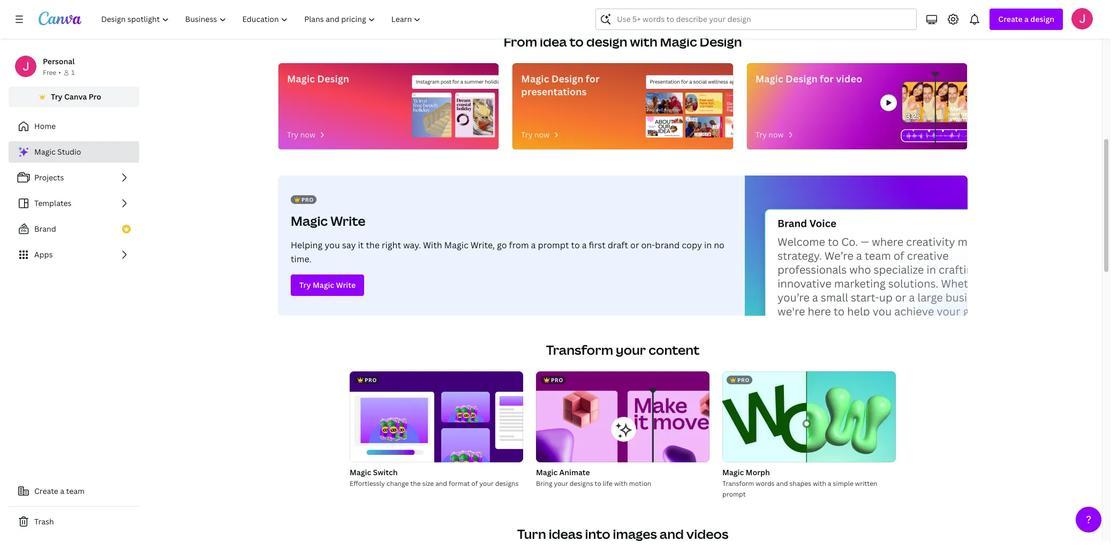 Task type: describe. For each thing, give the bounding box(es) containing it.
create a design
[[999, 14, 1055, 24]]

create for create a team
[[34, 486, 58, 496]]

design for magic design
[[317, 72, 349, 85]]

try for magic design for video
[[756, 130, 767, 140]]

motion
[[629, 479, 651, 488]]

1 vertical spatial design
[[586, 33, 627, 50]]

magic animate bring your designs to life with motion
[[536, 468, 651, 488]]

to inside the helping you say it the right way. with magic write, go from a prompt to a first draft or on-brand copy in no time.
[[571, 239, 580, 251]]

magic animate group
[[536, 372, 710, 490]]

studio
[[57, 147, 81, 157]]

from
[[504, 33, 537, 50]]

video
[[836, 72, 862, 85]]

magic switch image
[[350, 372, 523, 463]]

from idea to design with magic design
[[504, 33, 742, 50]]

written
[[855, 479, 878, 488]]

pro group for magic morph
[[722, 372, 896, 463]]

designs inside magic switch effortlessly change the size and format of your designs
[[495, 479, 519, 488]]

personal
[[43, 56, 75, 66]]

templates link
[[9, 193, 139, 214]]

copy
[[682, 239, 702, 251]]

shapes
[[790, 479, 811, 488]]

free
[[43, 68, 56, 77]]

with inside the magic animate bring your designs to life with motion
[[614, 479, 628, 488]]

try for magic design for presentations
[[521, 130, 533, 140]]

write,
[[471, 239, 495, 251]]

and inside magic switch effortlessly change the size and format of your designs
[[435, 479, 447, 488]]

design inside 'dropdown button'
[[1031, 14, 1055, 24]]

create a design button
[[990, 9, 1063, 30]]

bring
[[536, 479, 552, 488]]

your inside magic switch effortlessly change the size and format of your designs
[[480, 479, 494, 488]]

draft
[[608, 239, 628, 251]]

list containing magic studio
[[9, 141, 139, 266]]

magic morph image
[[722, 372, 896, 463]]

magic studio
[[34, 147, 81, 157]]

helping
[[291, 239, 323, 251]]

presentations
[[521, 85, 587, 98]]

top level navigation element
[[94, 9, 430, 30]]

magic for magic morph transform words and shapes with a simple written prompt
[[722, 468, 744, 478]]

with
[[423, 239, 442, 251]]

now for magic design for video
[[769, 130, 784, 140]]

magic write
[[291, 212, 366, 230]]

projects
[[34, 172, 64, 183]]

magic design for presentations
[[521, 72, 600, 98]]

on-
[[641, 239, 655, 251]]

the for change
[[410, 479, 421, 488]]

a inside 'dropdown button'
[[1025, 14, 1029, 24]]

magic switch effortlessly change the size and format of your designs
[[350, 468, 519, 488]]

magic for magic studio
[[34, 147, 56, 157]]

try now for magic design for video
[[756, 130, 784, 140]]

pro for magic switch
[[365, 377, 377, 384]]

format
[[449, 479, 470, 488]]

magic for magic write
[[291, 212, 328, 230]]

you
[[325, 239, 340, 251]]

a inside the magic morph transform words and shapes with a simple written prompt
[[828, 479, 832, 488]]

of
[[471, 479, 478, 488]]

magic design
[[287, 72, 349, 85]]

go
[[497, 239, 507, 251]]

pro group for magic animate
[[536, 372, 710, 463]]

•
[[59, 68, 61, 77]]

idea
[[540, 33, 567, 50]]

designs inside the magic animate bring your designs to life with motion
[[570, 479, 593, 488]]

brand
[[34, 224, 56, 234]]

pro group for magic switch
[[350, 372, 523, 463]]

change
[[387, 479, 409, 488]]

try for magic design
[[287, 130, 298, 140]]

team
[[66, 486, 85, 496]]

for for presentations
[[586, 72, 600, 85]]

pro for magic animate
[[551, 377, 563, 384]]

animate
[[559, 468, 590, 478]]

your inside the magic animate bring your designs to life with motion
[[554, 479, 568, 488]]

switch
[[373, 468, 398, 478]]

magic for magic design for video
[[756, 72, 783, 85]]



Task type: vqa. For each thing, say whether or not it's contained in the screenshot.


Task type: locate. For each thing, give the bounding box(es) containing it.
2 try now from the left
[[521, 130, 550, 140]]

prompt inside the helping you say it the right way. with magic write, go from a prompt to a first draft or on-brand copy in no time.
[[538, 239, 569, 251]]

0 vertical spatial write
[[330, 212, 366, 230]]

for for video
[[820, 72, 834, 85]]

your left content
[[616, 341, 646, 359]]

say
[[342, 239, 356, 251]]

2 horizontal spatial now
[[769, 130, 784, 140]]

apps link
[[9, 244, 139, 266]]

1 vertical spatial to
[[571, 239, 580, 251]]

magic studio link
[[9, 141, 139, 163]]

design left james peterson icon
[[1031, 14, 1055, 24]]

magic
[[660, 33, 697, 50], [287, 72, 315, 85], [521, 72, 549, 85], [756, 72, 783, 85], [34, 147, 56, 157], [291, 212, 328, 230], [444, 239, 469, 251], [313, 280, 334, 290], [350, 468, 371, 478], [536, 468, 558, 478], [722, 468, 744, 478]]

design right the idea
[[586, 33, 627, 50]]

a
[[1025, 14, 1029, 24], [531, 239, 536, 251], [582, 239, 587, 251], [828, 479, 832, 488], [60, 486, 64, 496]]

1 horizontal spatial with
[[630, 33, 658, 50]]

1 vertical spatial write
[[336, 280, 356, 290]]

write
[[330, 212, 366, 230], [336, 280, 356, 290]]

2 now from the left
[[535, 130, 550, 140]]

try now for magic design
[[287, 130, 315, 140]]

with inside the magic morph transform words and shapes with a simple written prompt
[[813, 479, 826, 488]]

size
[[422, 479, 434, 488]]

to inside the magic animate bring your designs to life with motion
[[595, 479, 601, 488]]

canva
[[64, 92, 87, 102]]

magic for magic design for presentations
[[521, 72, 549, 85]]

content
[[649, 341, 700, 359]]

create
[[999, 14, 1023, 24], [34, 486, 58, 496]]

0 horizontal spatial for
[[586, 72, 600, 85]]

2 for from the left
[[820, 72, 834, 85]]

and inside the magic morph transform words and shapes with a simple written prompt
[[776, 479, 788, 488]]

magic inside the magic animate bring your designs to life with motion
[[536, 468, 558, 478]]

pro for magic morph
[[737, 377, 750, 384]]

no
[[714, 239, 725, 251]]

magic inside the helping you say it the right way. with magic write, go from a prompt to a first draft or on-brand copy in no time.
[[444, 239, 469, 251]]

magic animate image
[[536, 372, 710, 463]]

to left life
[[595, 479, 601, 488]]

1 horizontal spatial and
[[776, 479, 788, 488]]

the left the size
[[410, 479, 421, 488]]

1 vertical spatial transform
[[722, 479, 754, 488]]

1 horizontal spatial pro group
[[536, 372, 710, 463]]

pro inside magic morph group
[[737, 377, 750, 384]]

for down from idea to design with magic design
[[586, 72, 600, 85]]

prompt down the 'morph'
[[722, 490, 746, 499]]

apps
[[34, 250, 53, 260]]

transform your content
[[546, 341, 700, 359]]

0 horizontal spatial your
[[480, 479, 494, 488]]

for inside magic design for presentations
[[586, 72, 600, 85]]

your
[[616, 341, 646, 359], [480, 479, 494, 488], [554, 479, 568, 488]]

1 horizontal spatial the
[[410, 479, 421, 488]]

the inside magic switch effortlessly change the size and format of your designs
[[410, 479, 421, 488]]

1 horizontal spatial now
[[535, 130, 550, 140]]

way.
[[403, 239, 421, 251]]

now for magic design for presentations
[[535, 130, 550, 140]]

0 horizontal spatial the
[[366, 239, 380, 251]]

Search search field
[[617, 9, 896, 29]]

transform inside the magic morph transform words and shapes with a simple written prompt
[[722, 479, 754, 488]]

0 vertical spatial create
[[999, 14, 1023, 24]]

and
[[435, 479, 447, 488], [776, 479, 788, 488]]

the right it
[[366, 239, 380, 251]]

magic inside the magic morph transform words and shapes with a simple written prompt
[[722, 468, 744, 478]]

1 vertical spatial the
[[410, 479, 421, 488]]

1 vertical spatial prompt
[[722, 490, 746, 499]]

try magic write
[[299, 280, 356, 290]]

2 horizontal spatial try now
[[756, 130, 784, 140]]

your right the bring
[[554, 479, 568, 488]]

2 designs from the left
[[570, 479, 593, 488]]

and right words
[[776, 479, 788, 488]]

in
[[704, 239, 712, 251]]

home
[[34, 121, 56, 131]]

projects link
[[9, 167, 139, 189]]

to left first at the right of page
[[571, 239, 580, 251]]

pro inside the magic switch group
[[365, 377, 377, 384]]

trash
[[34, 517, 54, 527]]

home link
[[9, 116, 139, 137]]

magic for magic design
[[287, 72, 315, 85]]

1 pro group from the left
[[350, 372, 523, 463]]

2 vertical spatial to
[[595, 479, 601, 488]]

magic morph transform words and shapes with a simple written prompt
[[722, 468, 878, 499]]

0 horizontal spatial with
[[614, 479, 628, 488]]

0 horizontal spatial designs
[[495, 479, 519, 488]]

create a team button
[[9, 481, 139, 502]]

brand link
[[9, 219, 139, 240]]

1 for from the left
[[586, 72, 600, 85]]

your right of
[[480, 479, 494, 488]]

1 designs from the left
[[495, 479, 519, 488]]

to
[[570, 33, 584, 50], [571, 239, 580, 251], [595, 479, 601, 488]]

magic design for video
[[756, 72, 862, 85]]

templates
[[34, 198, 72, 208]]

james peterson image
[[1072, 8, 1093, 29]]

magic inside button
[[313, 280, 334, 290]]

pro
[[302, 196, 314, 204], [365, 377, 377, 384], [551, 377, 563, 384], [737, 377, 750, 384]]

free •
[[43, 68, 61, 77]]

the for it
[[366, 239, 380, 251]]

prompt inside the magic morph transform words and shapes with a simple written prompt
[[722, 490, 746, 499]]

0 vertical spatial prompt
[[538, 239, 569, 251]]

for
[[586, 72, 600, 85], [820, 72, 834, 85]]

magic switch group
[[350, 372, 523, 490]]

helping you say it the right way. with magic write, go from a prompt to a first draft or on-brand copy in no time.
[[291, 239, 725, 265]]

0 horizontal spatial now
[[300, 130, 315, 140]]

now for magic design
[[300, 130, 315, 140]]

magic inside magic switch effortlessly change the size and format of your designs
[[350, 468, 371, 478]]

write up say
[[330, 212, 366, 230]]

design for magic design for presentations
[[551, 72, 584, 85]]

1 horizontal spatial your
[[554, 479, 568, 488]]

with
[[630, 33, 658, 50], [614, 479, 628, 488], [813, 479, 826, 488]]

from
[[509, 239, 529, 251]]

1 horizontal spatial prompt
[[722, 490, 746, 499]]

designs
[[495, 479, 519, 488], [570, 479, 593, 488]]

2 horizontal spatial pro group
[[722, 372, 896, 463]]

2 horizontal spatial your
[[616, 341, 646, 359]]

1 vertical spatial create
[[34, 486, 58, 496]]

2 horizontal spatial with
[[813, 479, 826, 488]]

life
[[603, 479, 613, 488]]

first
[[589, 239, 606, 251]]

create inside 'button'
[[34, 486, 58, 496]]

for left the video
[[820, 72, 834, 85]]

transform
[[546, 341, 613, 359], [722, 479, 754, 488]]

right
[[382, 239, 401, 251]]

designs down animate
[[570, 479, 593, 488]]

now
[[300, 130, 315, 140], [535, 130, 550, 140], [769, 130, 784, 140]]

write down say
[[336, 280, 356, 290]]

design
[[700, 33, 742, 50], [317, 72, 349, 85], [551, 72, 584, 85], [786, 72, 818, 85]]

0 horizontal spatial pro group
[[350, 372, 523, 463]]

design for magic design for video
[[786, 72, 818, 85]]

0 horizontal spatial prompt
[[538, 239, 569, 251]]

pro inside magic animate group
[[551, 377, 563, 384]]

it
[[358, 239, 364, 251]]

magic for magic switch effortlessly change the size and format of your designs
[[350, 468, 371, 478]]

1 now from the left
[[300, 130, 315, 140]]

effortlessly
[[350, 479, 385, 488]]

and right the size
[[435, 479, 447, 488]]

0 vertical spatial design
[[1031, 14, 1055, 24]]

prompt
[[538, 239, 569, 251], [722, 490, 746, 499]]

time.
[[291, 253, 312, 265]]

1 horizontal spatial for
[[820, 72, 834, 85]]

magic morph group
[[722, 372, 896, 500]]

2 pro group from the left
[[536, 372, 710, 463]]

3 pro group from the left
[[722, 372, 896, 463]]

prompt right from
[[538, 239, 569, 251]]

trash link
[[9, 511, 139, 533]]

0 horizontal spatial try now
[[287, 130, 315, 140]]

2 and from the left
[[776, 479, 788, 488]]

magic inside 'link'
[[34, 147, 56, 157]]

1 horizontal spatial create
[[999, 14, 1023, 24]]

try now for magic design for presentations
[[521, 130, 550, 140]]

0 horizontal spatial and
[[435, 479, 447, 488]]

create a team
[[34, 486, 85, 496]]

1 and from the left
[[435, 479, 447, 488]]

a inside 'button'
[[60, 486, 64, 496]]

3 now from the left
[[769, 130, 784, 140]]

the
[[366, 239, 380, 251], [410, 479, 421, 488]]

1 horizontal spatial try now
[[521, 130, 550, 140]]

try canva pro button
[[9, 87, 139, 107]]

brand
[[655, 239, 680, 251]]

try
[[51, 92, 62, 102], [287, 130, 298, 140], [521, 130, 533, 140], [756, 130, 767, 140], [299, 280, 311, 290]]

magic inside magic design for presentations
[[521, 72, 549, 85]]

0 vertical spatial transform
[[546, 341, 613, 359]]

pro group
[[350, 372, 523, 463], [536, 372, 710, 463], [722, 372, 896, 463]]

0 vertical spatial the
[[366, 239, 380, 251]]

design inside magic design for presentations
[[551, 72, 584, 85]]

1
[[71, 68, 75, 77]]

0 horizontal spatial transform
[[546, 341, 613, 359]]

words
[[756, 479, 775, 488]]

try canva pro
[[51, 92, 101, 102]]

3 try now from the left
[[756, 130, 784, 140]]

pro
[[89, 92, 101, 102]]

morph
[[746, 468, 770, 478]]

magic for magic animate bring your designs to life with motion
[[536, 468, 558, 478]]

1 horizontal spatial design
[[1031, 14, 1055, 24]]

0 vertical spatial to
[[570, 33, 584, 50]]

1 try now from the left
[[287, 130, 315, 140]]

or
[[630, 239, 639, 251]]

write inside button
[[336, 280, 356, 290]]

list
[[9, 141, 139, 266]]

try magic write button
[[291, 275, 364, 296]]

0 horizontal spatial design
[[586, 33, 627, 50]]

designs right of
[[495, 479, 519, 488]]

1 horizontal spatial transform
[[722, 479, 754, 488]]

to right the idea
[[570, 33, 584, 50]]

try now
[[287, 130, 315, 140], [521, 130, 550, 140], [756, 130, 784, 140]]

create inside 'dropdown button'
[[999, 14, 1023, 24]]

design
[[1031, 14, 1055, 24], [586, 33, 627, 50]]

0 horizontal spatial create
[[34, 486, 58, 496]]

the inside the helping you say it the right way. with magic write, go from a prompt to a first draft or on-brand copy in no time.
[[366, 239, 380, 251]]

1 horizontal spatial designs
[[570, 479, 593, 488]]

None search field
[[596, 9, 917, 30]]

create for create a design
[[999, 14, 1023, 24]]

simple
[[833, 479, 854, 488]]



